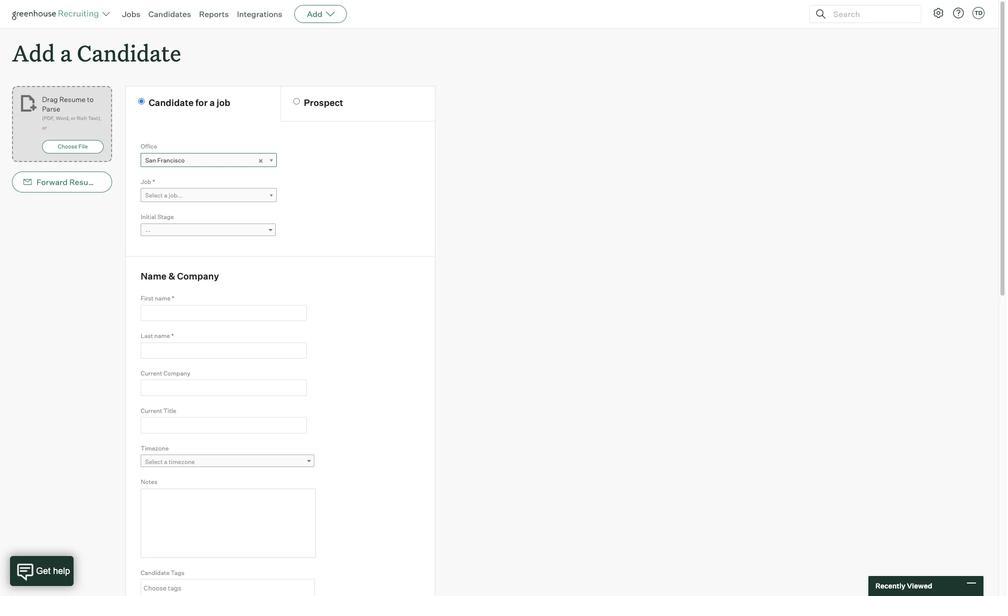 Task type: locate. For each thing, give the bounding box(es) containing it.
resume left to
[[59, 95, 86, 104]]

jobs
[[122, 9, 140, 19]]

0 horizontal spatial add
[[12, 38, 55, 68]]

last name *
[[141, 332, 174, 340]]

to
[[87, 95, 94, 104]]

1 current from the top
[[141, 370, 162, 377]]

add button
[[294, 5, 347, 23]]

0 vertical spatial resume
[[59, 95, 86, 104]]

parse
[[42, 105, 60, 113]]

0 vertical spatial add
[[307, 9, 322, 19]]

integrations
[[237, 9, 282, 19]]

or down (pdf,
[[42, 125, 47, 131]]

name
[[141, 271, 167, 282]]

select down job *
[[145, 192, 163, 199]]

viewed
[[907, 582, 932, 591]]

notes
[[141, 479, 157, 486]]

0 vertical spatial current
[[141, 370, 162, 377]]

company
[[177, 271, 219, 282], [163, 370, 190, 377]]

*
[[153, 178, 155, 186], [172, 295, 174, 302], [171, 332, 174, 340]]

add inside popup button
[[307, 9, 322, 19]]

&
[[168, 271, 175, 282]]

via
[[102, 177, 113, 187]]

a right for
[[210, 97, 215, 108]]

a left job...
[[164, 192, 167, 199]]

forward resume via email button
[[12, 172, 135, 193]]

name for first
[[155, 295, 171, 302]]

1 vertical spatial resume
[[69, 177, 100, 187]]

jobs link
[[122, 9, 140, 19]]

integrations link
[[237, 9, 282, 19]]

1 vertical spatial company
[[163, 370, 190, 377]]

resume inside drag resume to parse (pdf, word, or rich text), or
[[59, 95, 86, 104]]

current left title
[[141, 407, 162, 415]]

tags
[[171, 570, 185, 577]]

resume left via
[[69, 177, 100, 187]]

current
[[141, 370, 162, 377], [141, 407, 162, 415]]

drag
[[42, 95, 58, 104]]

resume for forward
[[69, 177, 100, 187]]

1 vertical spatial name
[[154, 332, 170, 340]]

candidate down jobs link
[[77, 38, 181, 68]]

a left timezone
[[164, 459, 167, 466]]

configure image
[[933, 7, 945, 19]]

select for select a job...
[[145, 192, 163, 199]]

Search text field
[[831, 7, 912, 21]]

name
[[155, 295, 171, 302], [154, 332, 170, 340]]

email
[[114, 177, 135, 187]]

1 horizontal spatial or
[[71, 115, 76, 121]]

candidate
[[77, 38, 181, 68], [149, 97, 194, 108], [141, 570, 170, 577]]

* for first name *
[[172, 295, 174, 302]]

add for add a candidate
[[12, 38, 55, 68]]

select inside select a job... link
[[145, 192, 163, 199]]

francisco
[[157, 157, 185, 164]]

None text field
[[141, 305, 307, 321], [141, 343, 307, 359], [141, 418, 307, 434], [141, 581, 312, 597], [141, 305, 307, 321], [141, 343, 307, 359], [141, 418, 307, 434], [141, 581, 312, 597]]

* right last
[[171, 332, 174, 340]]

candidate for a job
[[149, 97, 230, 108]]

current company
[[141, 370, 190, 377]]

name right last
[[154, 332, 170, 340]]

company up title
[[163, 370, 190, 377]]

-
[[145, 227, 148, 235], [148, 227, 151, 235]]

greenhouse recruiting image
[[12, 8, 102, 20]]

td button
[[971, 5, 987, 21]]

2 vertical spatial *
[[171, 332, 174, 340]]

or left rich
[[71, 115, 76, 121]]

* right job
[[153, 178, 155, 186]]

1 vertical spatial or
[[42, 125, 47, 131]]

2 select from the top
[[145, 459, 163, 466]]

initial stage
[[141, 213, 174, 221]]

(pdf,
[[42, 115, 55, 121]]

select a timezone link
[[141, 455, 314, 470]]

candidate for candidate tags
[[141, 570, 170, 577]]

1 vertical spatial *
[[172, 295, 174, 302]]

--
[[145, 227, 151, 235]]

recently
[[876, 582, 906, 591]]

td button
[[973, 7, 985, 19]]

2 current from the top
[[141, 407, 162, 415]]

0 horizontal spatial or
[[42, 125, 47, 131]]

name right first
[[155, 295, 171, 302]]

candidate left tags
[[141, 570, 170, 577]]

san francisco link
[[141, 153, 277, 168]]

a down greenhouse recruiting image
[[60, 38, 72, 68]]

first
[[141, 295, 154, 302]]

0 vertical spatial candidate
[[77, 38, 181, 68]]

job...
[[169, 192, 183, 199]]

1 select from the top
[[145, 192, 163, 199]]

2 vertical spatial candidate
[[141, 570, 170, 577]]

1 - from the left
[[145, 227, 148, 235]]

* down &
[[172, 295, 174, 302]]

resume inside forward resume via email button
[[69, 177, 100, 187]]

recently viewed
[[876, 582, 932, 591]]

1 vertical spatial add
[[12, 38, 55, 68]]

candidates
[[148, 9, 191, 19]]

a
[[60, 38, 72, 68], [210, 97, 215, 108], [164, 192, 167, 199], [164, 459, 167, 466]]

1 vertical spatial candidate
[[149, 97, 194, 108]]

stage
[[157, 213, 174, 221]]

initial
[[141, 213, 156, 221]]

0 vertical spatial select
[[145, 192, 163, 199]]

select down timezone
[[145, 459, 163, 466]]

None text field
[[141, 380, 307, 396]]

Prospect radio
[[293, 98, 300, 105]]

add
[[307, 9, 322, 19], [12, 38, 55, 68]]

first name *
[[141, 295, 174, 302]]

1 horizontal spatial add
[[307, 9, 322, 19]]

current down last
[[141, 370, 162, 377]]

select
[[145, 192, 163, 199], [145, 459, 163, 466]]

0 vertical spatial name
[[155, 295, 171, 302]]

resume
[[59, 95, 86, 104], [69, 177, 100, 187]]

company right &
[[177, 271, 219, 282]]

candidate right candidate for a job radio
[[149, 97, 194, 108]]

select inside select a timezone link
[[145, 459, 163, 466]]

1 vertical spatial current
[[141, 407, 162, 415]]

1 vertical spatial select
[[145, 459, 163, 466]]

or
[[71, 115, 76, 121], [42, 125, 47, 131]]



Task type: vqa. For each thing, say whether or not it's contained in the screenshot.
via
yes



Task type: describe. For each thing, give the bounding box(es) containing it.
forward
[[37, 177, 68, 187]]

san
[[145, 157, 156, 164]]

add for add
[[307, 9, 322, 19]]

text),
[[88, 115, 101, 121]]

drag resume to parse (pdf, word, or rich text), or
[[42, 95, 101, 131]]

timezone
[[141, 445, 169, 452]]

reports link
[[199, 9, 229, 19]]

select a timezone
[[145, 459, 195, 466]]

2 - from the left
[[148, 227, 151, 235]]

file
[[78, 143, 88, 150]]

Notes text field
[[141, 489, 316, 559]]

choose file
[[58, 143, 88, 150]]

office
[[141, 143, 157, 150]]

reports
[[199, 9, 229, 19]]

current title
[[141, 407, 176, 415]]

a for candidate
[[60, 38, 72, 68]]

candidates link
[[148, 9, 191, 19]]

last
[[141, 332, 153, 340]]

name & company
[[141, 271, 219, 282]]

Candidate for a job radio
[[138, 98, 145, 105]]

candidate tags
[[141, 570, 185, 577]]

for
[[195, 97, 208, 108]]

job
[[141, 178, 151, 186]]

candidate for candidate for a job
[[149, 97, 194, 108]]

0 vertical spatial *
[[153, 178, 155, 186]]

timezone
[[169, 459, 195, 466]]

-- link
[[141, 224, 276, 238]]

current for current title
[[141, 407, 162, 415]]

a for timezone
[[164, 459, 167, 466]]

forward resume via email
[[37, 177, 135, 187]]

name for last
[[154, 332, 170, 340]]

0 vertical spatial or
[[71, 115, 76, 121]]

word,
[[56, 115, 70, 121]]

td
[[975, 10, 983, 17]]

a for job...
[[164, 192, 167, 199]]

prospect
[[304, 97, 343, 108]]

job *
[[141, 178, 155, 186]]

san francisco
[[145, 157, 185, 164]]

resume for drag
[[59, 95, 86, 104]]

select for select a timezone
[[145, 459, 163, 466]]

add a candidate
[[12, 38, 181, 68]]

0 vertical spatial company
[[177, 271, 219, 282]]

* for last name *
[[171, 332, 174, 340]]

job
[[217, 97, 230, 108]]

current for current company
[[141, 370, 162, 377]]

title
[[163, 407, 176, 415]]

choose
[[58, 143, 77, 150]]

rich
[[77, 115, 87, 121]]

select a job...
[[145, 192, 183, 199]]

select a job... link
[[141, 188, 277, 203]]



